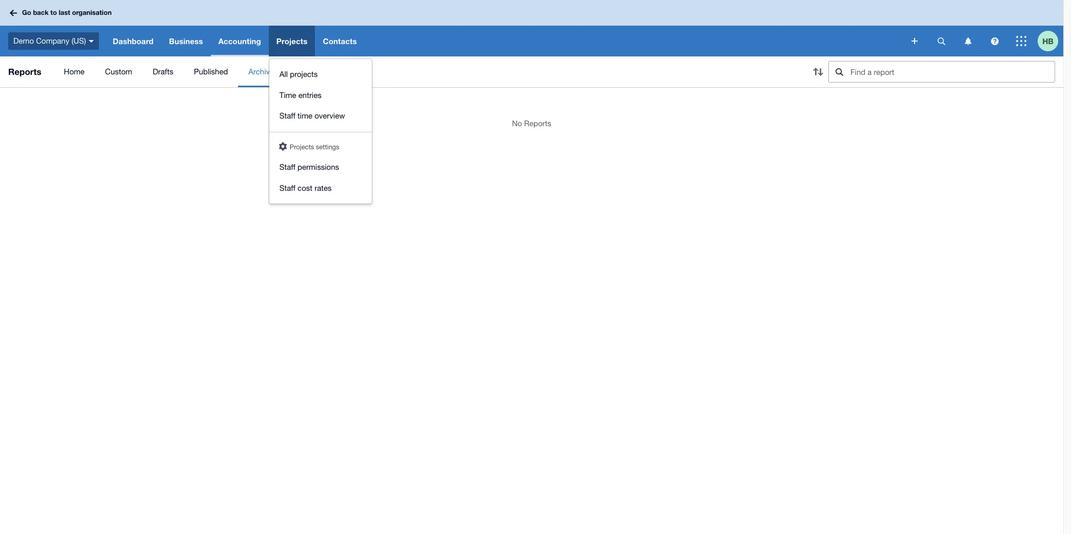 Task type: vqa. For each thing, say whether or not it's contained in the screenshot.
Go back to last organisation
yes



Task type: describe. For each thing, give the bounding box(es) containing it.
settings
[[316, 143, 339, 151]]

entries
[[298, 91, 322, 99]]

demo
[[13, 36, 34, 45]]

staff time overview
[[279, 111, 345, 120]]

projects for projects
[[276, 36, 308, 46]]

archived link
[[238, 56, 289, 87]]

last
[[59, 8, 70, 17]]

rates
[[315, 183, 332, 192]]

demo company (us)
[[13, 36, 86, 45]]

go back to last organisation link
[[6, 4, 118, 22]]

hb button
[[1038, 26, 1063, 56]]

header image
[[279, 142, 287, 151]]

accounting
[[218, 36, 261, 46]]

organisation
[[72, 8, 112, 17]]

(us)
[[72, 36, 86, 45]]

dashboard link
[[105, 26, 161, 56]]

no reports
[[512, 119, 551, 128]]

staff for staff cost rates
[[279, 183, 295, 192]]

all projects
[[279, 70, 318, 78]]

2 horizontal spatial svg image
[[1016, 36, 1027, 46]]

staff for staff time overview
[[279, 111, 295, 120]]

permissions
[[298, 163, 339, 171]]

1 vertical spatial reports
[[524, 119, 551, 128]]

staff cost rates
[[279, 183, 332, 192]]

time entries link
[[269, 85, 372, 106]]

0 vertical spatial reports
[[8, 66, 41, 77]]

no
[[512, 119, 522, 128]]

menu containing home
[[54, 56, 800, 87]]

demo company (us) button
[[0, 26, 105, 56]]

dashboard
[[113, 36, 154, 46]]

accounting button
[[211, 26, 269, 56]]

navigation inside banner
[[105, 26, 904, 204]]



Task type: locate. For each thing, give the bounding box(es) containing it.
staff permissions
[[279, 163, 339, 171]]

go back to last organisation
[[22, 8, 112, 17]]

custom link
[[95, 56, 142, 87]]

hb
[[1043, 36, 1054, 45]]

navigation
[[105, 26, 904, 204]]

svg image inside go back to last organisation link
[[10, 9, 17, 16]]

0 vertical spatial projects
[[276, 36, 308, 46]]

1 horizontal spatial svg image
[[938, 37, 945, 45]]

time
[[279, 91, 296, 99]]

staff for staff permissions
[[279, 163, 295, 171]]

None field
[[829, 61, 1055, 83]]

projects
[[276, 36, 308, 46], [290, 143, 314, 151]]

business
[[169, 36, 203, 46]]

list box
[[269, 59, 372, 204]]

svg image left hb
[[1016, 36, 1027, 46]]

list box containing all projects
[[269, 59, 372, 204]]

Find a report text field
[[850, 62, 1055, 82]]

published link
[[184, 56, 238, 87]]

staff left 'cost'
[[279, 183, 295, 192]]

business button
[[161, 26, 211, 56]]

0 horizontal spatial reports
[[8, 66, 41, 77]]

projects up all projects
[[276, 36, 308, 46]]

2 vertical spatial staff
[[279, 183, 295, 192]]

projects right header icon
[[290, 143, 314, 151]]

0 horizontal spatial svg image
[[10, 9, 17, 16]]

company
[[36, 36, 69, 45]]

contacts button
[[315, 26, 365, 56]]

staff
[[279, 111, 295, 120], [279, 163, 295, 171], [279, 183, 295, 192]]

banner
[[0, 0, 1063, 204]]

1 vertical spatial projects
[[290, 143, 314, 151]]

list box inside navigation
[[269, 59, 372, 204]]

home
[[64, 67, 85, 76]]

drafts link
[[142, 56, 184, 87]]

1 staff from the top
[[279, 111, 295, 120]]

overview
[[315, 111, 345, 120]]

back
[[33, 8, 49, 17]]

staff cost rates link
[[269, 178, 372, 199]]

published
[[194, 67, 228, 76]]

archived
[[248, 67, 279, 76]]

projects inside projects popup button
[[276, 36, 308, 46]]

to
[[50, 8, 57, 17]]

custom
[[105, 67, 132, 76]]

group
[[269, 59, 372, 204]]

reports right no
[[524, 119, 551, 128]]

svg image
[[10, 9, 17, 16], [1016, 36, 1027, 46], [938, 37, 945, 45]]

svg image
[[965, 37, 971, 45], [991, 37, 999, 45], [912, 38, 918, 44], [89, 40, 94, 42]]

2 staff from the top
[[279, 163, 295, 171]]

drafts
[[153, 67, 173, 76]]

all projects link
[[269, 64, 372, 85]]

contacts
[[323, 36, 357, 46]]

3 staff from the top
[[279, 183, 295, 192]]

staff left time
[[279, 111, 295, 120]]

1 vertical spatial staff
[[279, 163, 295, 171]]

svg image inside demo company (us) popup button
[[89, 40, 94, 42]]

menu
[[54, 56, 800, 87]]

projects settings
[[290, 143, 339, 151]]

projects
[[290, 70, 318, 78]]

home link
[[54, 56, 95, 87]]

go
[[22, 8, 31, 17]]

svg image up find a report text box
[[938, 37, 945, 45]]

reports down demo
[[8, 66, 41, 77]]

svg image left go
[[10, 9, 17, 16]]

projects inside group
[[290, 143, 314, 151]]

reports
[[8, 66, 41, 77], [524, 119, 551, 128]]

all
[[279, 70, 288, 78]]

time
[[298, 111, 312, 120]]

time entries
[[279, 91, 322, 99]]

0 vertical spatial staff
[[279, 111, 295, 120]]

sort reports image
[[808, 62, 829, 82]]

staff permissions link
[[269, 157, 372, 178]]

cost
[[298, 183, 312, 192]]

navigation containing dashboard
[[105, 26, 904, 204]]

projects button
[[269, 26, 315, 56]]

staff time overview link
[[269, 106, 372, 126]]

group containing all projects
[[269, 59, 372, 204]]

banner containing hb
[[0, 0, 1063, 204]]

1 horizontal spatial reports
[[524, 119, 551, 128]]

projects for projects settings
[[290, 143, 314, 151]]

staff down header icon
[[279, 163, 295, 171]]



